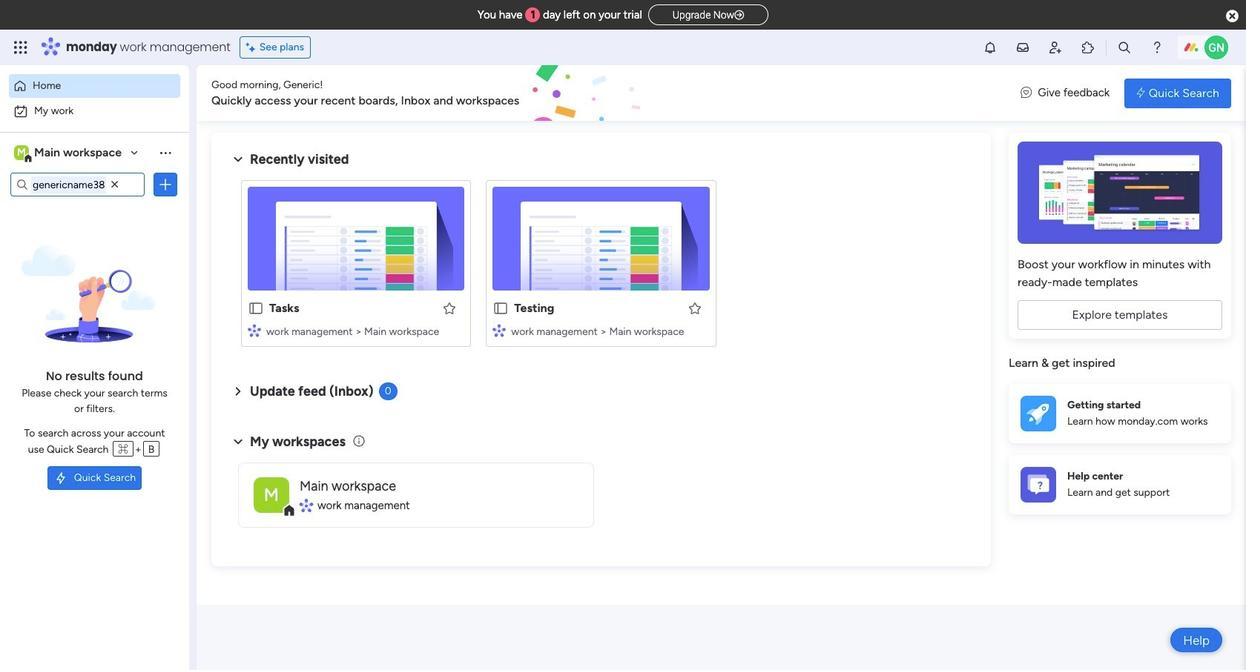 Task type: describe. For each thing, give the bounding box(es) containing it.
help image
[[1150, 40, 1164, 55]]

dapulse rightstroke image
[[734, 10, 744, 21]]

update feed image
[[1015, 40, 1030, 55]]

1 option from the top
[[9, 74, 180, 98]]

see plans image
[[246, 39, 259, 56]]

add to favorites image
[[442, 301, 457, 316]]

select product image
[[13, 40, 28, 55]]

v2 user feedback image
[[1021, 85, 1032, 101]]

workspace image
[[14, 145, 29, 161]]

open update feed (inbox) image
[[229, 383, 247, 401]]

v2 bolt switch image
[[1136, 85, 1145, 101]]

monday marketplace image
[[1081, 40, 1096, 55]]

notifications image
[[983, 40, 998, 55]]

2 option from the top
[[9, 99, 180, 123]]

Search in workspace field
[[31, 176, 106, 193]]

clear search image
[[108, 177, 122, 192]]

dapulse close image
[[1226, 9, 1239, 24]]

workspace options image
[[158, 145, 173, 160]]

public board image
[[493, 300, 509, 317]]



Task type: locate. For each thing, give the bounding box(es) containing it.
0 element
[[379, 383, 397, 401]]

close my workspaces image
[[229, 433, 247, 451]]

generic name image
[[1205, 36, 1228, 59]]

getting started element
[[1009, 384, 1231, 443]]

workspace image
[[254, 477, 289, 513]]

0 vertical spatial option
[[9, 74, 180, 98]]

1 vertical spatial option
[[9, 99, 180, 123]]

close recently visited image
[[229, 151, 247, 168]]

templates image image
[[1022, 142, 1218, 244]]

public board image
[[248, 300, 264, 317]]

options image
[[158, 177, 173, 192]]

invite members image
[[1048, 40, 1063, 55]]

add to favorites image
[[687, 301, 702, 316]]

help center element
[[1009, 455, 1231, 514]]

search everything image
[[1117, 40, 1132, 55]]

workspace selection element
[[14, 144, 124, 163]]

option
[[9, 74, 180, 98], [9, 99, 180, 123]]

quick search results list box
[[229, 168, 973, 365]]



Task type: vqa. For each thing, say whether or not it's contained in the screenshot.
select product Image
yes



